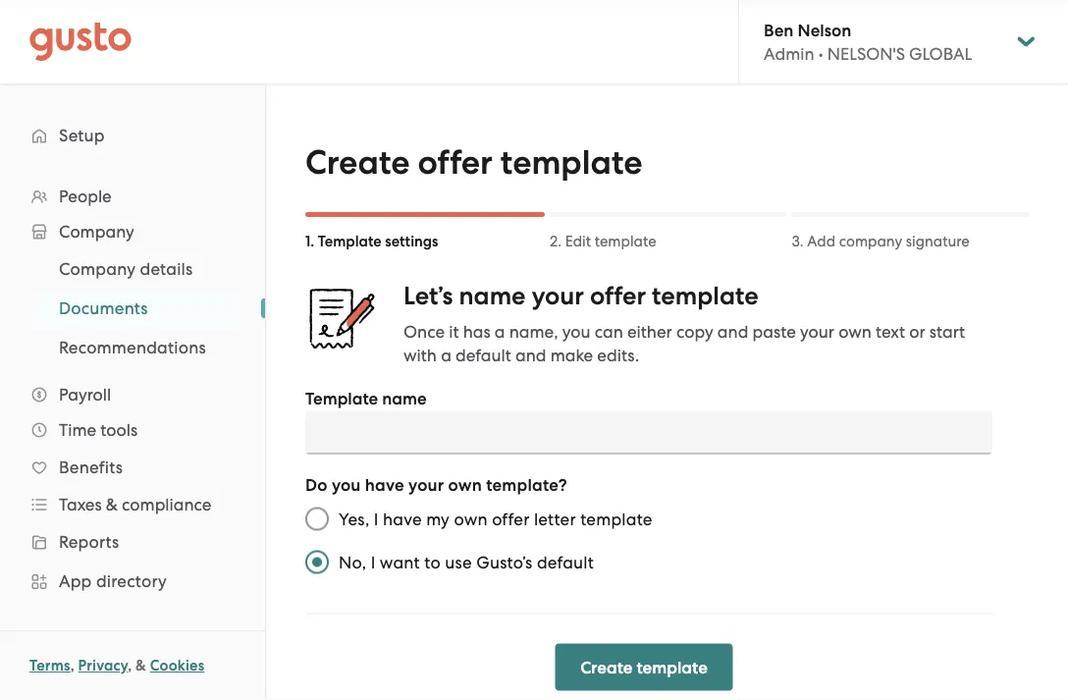 Task type: describe. For each thing, give the bounding box(es) containing it.
company details
[[59, 259, 193, 279]]

you inside once it has a name, you can either copy and paste your own text or start with a default and make edits.
[[562, 322, 591, 342]]

0 vertical spatial a
[[495, 322, 505, 342]]

own inside once it has a name, you can either copy and paste your own text or start with a default and make edits.
[[839, 322, 872, 342]]

to
[[424, 552, 441, 572]]

name for template
[[382, 389, 427, 409]]

my
[[426, 509, 450, 529]]

documents link
[[35, 291, 245, 326]]

time tools
[[59, 420, 138, 440]]

no, i want to use gusto's default
[[339, 552, 594, 572]]

paste
[[753, 322, 796, 342]]

own for offer
[[454, 509, 488, 529]]

documents
[[59, 298, 148, 318]]

people
[[59, 187, 112, 206]]

make
[[551, 346, 593, 365]]

app directory
[[59, 571, 167, 591]]

create for create template
[[580, 657, 633, 678]]

create offer template
[[305, 143, 643, 183]]

0 vertical spatial your
[[532, 281, 584, 311]]

default inside once it has a name, you can either copy and paste your own text or start with a default and make edits.
[[456, 346, 511, 365]]

1 vertical spatial &
[[136, 657, 146, 675]]

use
[[445, 552, 472, 572]]

global
[[909, 44, 972, 64]]

app
[[59, 571, 92, 591]]

gusto navigation element
[[0, 84, 265, 700]]

benefits link
[[20, 450, 245, 485]]

app directory link
[[20, 564, 245, 599]]

1 vertical spatial you
[[332, 475, 361, 495]]

yes,
[[339, 509, 370, 529]]

it
[[449, 322, 459, 342]]

time tools button
[[20, 412, 245, 448]]

details
[[140, 259, 193, 279]]

taxes & compliance button
[[20, 487, 245, 522]]

taxes & compliance
[[59, 495, 212, 515]]

have for your
[[365, 475, 404, 495]]

template for template settings
[[318, 233, 382, 250]]

name for let's
[[459, 281, 526, 311]]

directory
[[96, 571, 167, 591]]

Template name text field
[[305, 411, 993, 454]]

0 vertical spatial and
[[718, 322, 749, 342]]

No, I want to use Gusto's default radio
[[296, 541, 339, 584]]

benefits
[[59, 458, 123, 477]]

edit
[[565, 233, 591, 250]]

ben
[[764, 20, 794, 40]]

template for template name
[[305, 389, 378, 409]]

text
[[876, 322, 905, 342]]

add
[[807, 233, 836, 250]]

nelson's
[[828, 44, 905, 64]]

do
[[305, 475, 328, 495]]

edits.
[[597, 346, 639, 365]]

ben nelson admin • nelson's global
[[764, 20, 972, 64]]

name,
[[509, 322, 558, 342]]

1 vertical spatial offer
[[590, 281, 646, 311]]

terms link
[[29, 657, 70, 675]]

privacy link
[[78, 657, 128, 675]]

Yes, I have my own offer letter template radio
[[296, 497, 339, 541]]

own for template?
[[448, 475, 482, 495]]

taxes
[[59, 495, 102, 515]]

cookies button
[[150, 654, 205, 678]]

template settings
[[318, 233, 438, 250]]

company details link
[[35, 251, 245, 287]]

letter
[[534, 509, 576, 529]]



Task type: vqa. For each thing, say whether or not it's contained in the screenshot.
first Choose from the bottom
no



Task type: locate. For each thing, give the bounding box(es) containing it.
1 vertical spatial default
[[537, 552, 594, 572]]

and down the name,
[[515, 346, 546, 365]]

offer up can
[[590, 281, 646, 311]]

let's
[[404, 281, 453, 311]]

& left cookies button
[[136, 657, 146, 675]]

reports link
[[20, 524, 245, 560]]

have
[[365, 475, 404, 495], [383, 509, 422, 529]]

terms , privacy , & cookies
[[29, 657, 205, 675]]

template?
[[486, 475, 567, 495]]

1 horizontal spatial name
[[459, 281, 526, 311]]

2 vertical spatial own
[[454, 509, 488, 529]]

1 horizontal spatial your
[[532, 281, 584, 311]]

0 horizontal spatial default
[[456, 346, 511, 365]]

your inside once it has a name, you can either copy and paste your own text or start with a default and make edits.
[[800, 322, 835, 342]]

company inside dropdown button
[[59, 222, 134, 242]]

payroll
[[59, 385, 111, 405]]

own
[[839, 322, 872, 342], [448, 475, 482, 495], [454, 509, 488, 529]]

company down people
[[59, 222, 134, 242]]

your
[[532, 281, 584, 311], [800, 322, 835, 342], [408, 475, 444, 495]]

payroll button
[[20, 377, 245, 412]]

let's name your offer template
[[404, 281, 759, 311]]

0 vertical spatial you
[[562, 322, 591, 342]]

compliance
[[122, 495, 212, 515]]

1 horizontal spatial and
[[718, 322, 749, 342]]

nelson
[[798, 20, 852, 40]]

default down has
[[456, 346, 511, 365]]

1 vertical spatial create
[[580, 657, 633, 678]]

0 vertical spatial own
[[839, 322, 872, 342]]

2 , from the left
[[128, 657, 132, 675]]

0 horizontal spatial and
[[515, 346, 546, 365]]

your right paste at the right top
[[800, 322, 835, 342]]

have left "my"
[[383, 509, 422, 529]]

your up "my"
[[408, 475, 444, 495]]

0 vertical spatial company
[[59, 222, 134, 242]]

create template button
[[555, 644, 733, 691]]

add company signature
[[807, 233, 970, 250]]

you right do
[[332, 475, 361, 495]]

create inside button
[[580, 657, 633, 678]]

copy
[[676, 322, 713, 342]]

0 horizontal spatial ,
[[70, 657, 74, 675]]

1 horizontal spatial create
[[580, 657, 633, 678]]

gusto's
[[476, 552, 533, 572]]

company
[[839, 233, 902, 250]]

no,
[[339, 552, 367, 572]]

tools
[[100, 420, 138, 440]]

home image
[[29, 22, 132, 61]]

company up documents
[[59, 259, 136, 279]]

name
[[459, 281, 526, 311], [382, 389, 427, 409]]

create
[[305, 143, 410, 183], [580, 657, 633, 678]]

0 vertical spatial &
[[106, 495, 118, 515]]

list containing people
[[0, 179, 265, 700]]

0 vertical spatial have
[[365, 475, 404, 495]]

either
[[627, 322, 672, 342]]

create template
[[580, 657, 708, 678]]

template inside create template button
[[637, 657, 708, 678]]

template
[[318, 233, 382, 250], [305, 389, 378, 409]]

name down with
[[382, 389, 427, 409]]

i
[[374, 509, 379, 529], [371, 552, 376, 572]]

terms
[[29, 657, 70, 675]]

1 vertical spatial and
[[515, 346, 546, 365]]

yes, i have my own offer letter template
[[339, 509, 653, 529]]

recommendations
[[59, 338, 206, 357]]

0 horizontal spatial &
[[106, 495, 118, 515]]

list
[[0, 179, 265, 700], [0, 249, 265, 367]]

people button
[[20, 179, 245, 214]]

1 horizontal spatial default
[[537, 552, 594, 572]]

0 vertical spatial offer
[[418, 143, 493, 183]]

1 , from the left
[[70, 657, 74, 675]]

have up yes,
[[365, 475, 404, 495]]

i right yes,
[[374, 509, 379, 529]]

own left text
[[839, 322, 872, 342]]

list containing company details
[[0, 249, 265, 367]]

and right the copy
[[718, 322, 749, 342]]

i right the no,
[[371, 552, 376, 572]]

admin
[[764, 44, 815, 64]]

edit template
[[565, 233, 657, 250]]

2 company from the top
[[59, 259, 136, 279]]

0 horizontal spatial name
[[382, 389, 427, 409]]

1 vertical spatial own
[[448, 475, 482, 495]]

template name
[[305, 389, 427, 409]]

& inside "dropdown button"
[[106, 495, 118, 515]]

1 list from the top
[[0, 179, 265, 700]]

with
[[404, 346, 437, 365]]

1 vertical spatial your
[[800, 322, 835, 342]]

once
[[404, 322, 445, 342]]

i for yes,
[[374, 509, 379, 529]]

1 vertical spatial a
[[441, 346, 452, 365]]

can
[[595, 322, 623, 342]]

0 vertical spatial i
[[374, 509, 379, 529]]

1 vertical spatial name
[[382, 389, 427, 409]]

,
[[70, 657, 74, 675], [128, 657, 132, 675]]

has
[[463, 322, 491, 342]]

0 vertical spatial template
[[318, 233, 382, 250]]

you up make
[[562, 322, 591, 342]]

name up has
[[459, 281, 526, 311]]

•
[[819, 44, 823, 64]]

0 vertical spatial default
[[456, 346, 511, 365]]

and
[[718, 322, 749, 342], [515, 346, 546, 365]]

company for company
[[59, 222, 134, 242]]

setup link
[[20, 118, 245, 153]]

recommendations link
[[35, 330, 245, 365]]

you
[[562, 322, 591, 342], [332, 475, 361, 495]]

template left settings
[[318, 233, 382, 250]]

a
[[495, 322, 505, 342], [441, 346, 452, 365]]

i for no,
[[371, 552, 376, 572]]

own right "my"
[[454, 509, 488, 529]]

&
[[106, 495, 118, 515], [136, 657, 146, 675]]

offer
[[418, 143, 493, 183], [590, 281, 646, 311], [492, 509, 530, 529]]

settings
[[385, 233, 438, 250]]

your up the name,
[[532, 281, 584, 311]]

company for company details
[[59, 259, 136, 279]]

0 horizontal spatial your
[[408, 475, 444, 495]]

template up do
[[305, 389, 378, 409]]

create for create offer template
[[305, 143, 410, 183]]

privacy
[[78, 657, 128, 675]]

, left privacy link
[[70, 657, 74, 675]]

start
[[930, 322, 965, 342]]

default
[[456, 346, 511, 365], [537, 552, 594, 572]]

have for my
[[383, 509, 422, 529]]

setup
[[59, 126, 105, 145]]

1 horizontal spatial &
[[136, 657, 146, 675]]

2 vertical spatial your
[[408, 475, 444, 495]]

company button
[[20, 214, 245, 249]]

do you have your own template?
[[305, 475, 567, 495]]

or
[[909, 322, 925, 342]]

once it has a name, you can either copy and paste your own text or start with a default and make edits.
[[404, 322, 965, 365]]

cookies
[[150, 657, 205, 675]]

template
[[501, 143, 643, 183], [595, 233, 657, 250], [652, 281, 759, 311], [580, 509, 653, 529], [637, 657, 708, 678]]

offer up settings
[[418, 143, 493, 183]]

1 vertical spatial i
[[371, 552, 376, 572]]

0 vertical spatial create
[[305, 143, 410, 183]]

0 horizontal spatial a
[[441, 346, 452, 365]]

2 horizontal spatial your
[[800, 322, 835, 342]]

1 vertical spatial company
[[59, 259, 136, 279]]

1 vertical spatial template
[[305, 389, 378, 409]]

2 vertical spatial offer
[[492, 509, 530, 529]]

offer down template?
[[492, 509, 530, 529]]

want
[[380, 552, 420, 572]]

1 vertical spatial have
[[383, 509, 422, 529]]

0 vertical spatial name
[[459, 281, 526, 311]]

own up "my"
[[448, 475, 482, 495]]

1 horizontal spatial you
[[562, 322, 591, 342]]

1 horizontal spatial ,
[[128, 657, 132, 675]]

1 horizontal spatial a
[[495, 322, 505, 342]]

time
[[59, 420, 96, 440]]

, left cookies button
[[128, 657, 132, 675]]

default down letter
[[537, 552, 594, 572]]

1 company from the top
[[59, 222, 134, 242]]

2 list from the top
[[0, 249, 265, 367]]

a down it
[[441, 346, 452, 365]]

a right has
[[495, 322, 505, 342]]

reports
[[59, 532, 119, 552]]

0 horizontal spatial create
[[305, 143, 410, 183]]

& right taxes
[[106, 495, 118, 515]]

signature
[[906, 233, 970, 250]]

0 horizontal spatial you
[[332, 475, 361, 495]]



